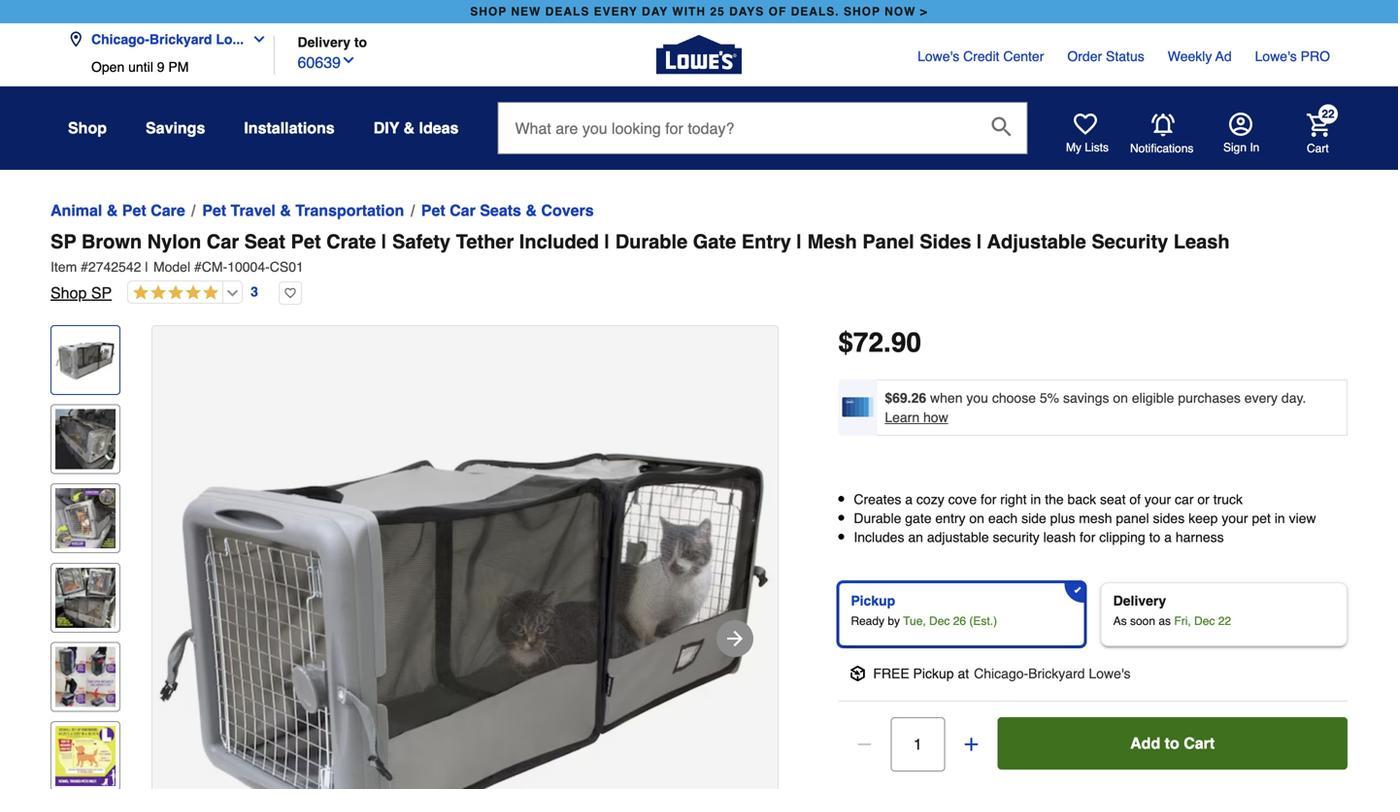Task type: describe. For each thing, give the bounding box(es) containing it.
weekly ad
[[1168, 49, 1232, 64]]

| right included at the left of page
[[605, 231, 610, 253]]

sides
[[920, 231, 972, 253]]

pm
[[168, 59, 189, 75]]

installations
[[244, 119, 335, 137]]

chicago-brickyard lo...
[[91, 32, 244, 47]]

adjustable
[[927, 530, 990, 546]]

shop for shop sp
[[51, 284, 87, 302]]

sides
[[1154, 511, 1185, 527]]

9
[[157, 59, 165, 75]]

1 horizontal spatial for
[[1080, 530, 1096, 546]]

0 vertical spatial a
[[906, 492, 913, 508]]

an
[[909, 530, 924, 546]]

creates
[[854, 492, 902, 508]]

lowe's home improvement account image
[[1230, 113, 1253, 136]]

the
[[1045, 492, 1064, 508]]

transportation
[[296, 202, 404, 220]]

when
[[931, 390, 963, 406]]

| left model
[[145, 259, 149, 275]]

chevron down image
[[244, 32, 267, 47]]

lo...
[[216, 32, 244, 47]]

lowe's for lowe's pro
[[1256, 49, 1298, 64]]

1 horizontal spatial your
[[1222, 511, 1249, 527]]

lowe's credit center link
[[918, 47, 1045, 66]]

delivery for to
[[298, 34, 351, 50]]

tue,
[[904, 615, 926, 628]]

>
[[921, 5, 928, 18]]

1 horizontal spatial car
[[450, 202, 476, 220]]

every
[[1245, 390, 1278, 406]]

shop new deals every day with 25 days of deals. shop now >
[[470, 5, 928, 18]]

diy & ideas
[[374, 119, 459, 137]]

my lists
[[1067, 141, 1109, 154]]

1 horizontal spatial chicago-
[[974, 666, 1029, 682]]

to inside creates a cozy cove for right in the back seat of your car or truck durable gate entry on each side plus mesh panel sides keep your pet in view includes an adjustable security leash for clipping to a harness
[[1150, 530, 1161, 546]]

shop sp
[[51, 284, 112, 302]]

deals
[[546, 5, 590, 18]]

of
[[1130, 492, 1141, 508]]

animal & pet care link
[[51, 199, 185, 222]]

sp  #cm-10004-cs01 image
[[153, 326, 778, 790]]

2 shop from the left
[[844, 5, 881, 18]]

deals.
[[791, 5, 840, 18]]

3
[[251, 284, 258, 300]]

animal
[[51, 202, 102, 220]]

pickup inside "pickup ready by tue, dec 26 (est.)"
[[851, 593, 896, 609]]

lowe's credit center
[[918, 49, 1045, 64]]

every
[[594, 5, 638, 18]]

you
[[967, 390, 989, 406]]

free pickup at chicago-brickyard lowe's
[[874, 666, 1131, 682]]

sp  #cm-10004-cs01 - thumbnail3 image
[[55, 489, 116, 549]]

item number 2 7 4 2 5 4 2 and model number c m - 1 0 0 0 4 - c s 0 1 element
[[51, 257, 1348, 277]]

back
[[1068, 492, 1097, 508]]

weekly
[[1168, 49, 1213, 64]]

car inside sp brown nylon car seat pet crate | safety tether included | durable gate entry | mesh panel sides | adjustable security leash item # 2742542 | model # cm-10004-cs01
[[207, 231, 239, 253]]

1 horizontal spatial 22
[[1322, 107, 1335, 121]]

with
[[673, 5, 706, 18]]

panel
[[863, 231, 915, 253]]

1 horizontal spatial in
[[1275, 511, 1286, 527]]

covers
[[541, 202, 594, 220]]

& right seats
[[526, 202, 537, 220]]

shop for shop
[[68, 119, 107, 137]]

leash
[[1174, 231, 1230, 253]]

gate
[[906, 511, 932, 527]]

included
[[519, 231, 599, 253]]

| right crate
[[382, 231, 387, 253]]

ready
[[851, 615, 885, 628]]

choose
[[993, 390, 1036, 406]]

shop new deals every day with 25 days of deals. shop now > link
[[466, 0, 932, 23]]

mesh
[[1079, 511, 1113, 527]]

as
[[1159, 615, 1172, 628]]

creates a cozy cove for right in the back seat of your car or truck durable gate entry on each side plus mesh panel sides keep your pet in view includes an adjustable security leash for clipping to a harness
[[854, 492, 1317, 546]]

durable inside creates a cozy cove for right in the back seat of your car or truck durable gate entry on each side plus mesh panel sides keep your pet in view includes an adjustable security leash for clipping to a harness
[[854, 511, 902, 527]]

90
[[892, 327, 922, 358]]

animal & pet care
[[51, 202, 185, 220]]

cm-
[[202, 259, 227, 275]]

chicago-brickyard lo... button
[[68, 20, 275, 59]]

now
[[885, 5, 916, 18]]

plus
[[1051, 511, 1076, 527]]

in
[[1251, 141, 1260, 154]]

sp  #cm-10004-cs01 - thumbnail6 image
[[55, 727, 116, 787]]

$69.26 when you choose 5% savings on eligible purchases every day. learn how
[[885, 390, 1307, 425]]

$69.26
[[885, 390, 927, 406]]

plus image
[[962, 735, 981, 755]]

on inside $69.26 when you choose 5% savings on eligible purchases every day. learn how
[[1114, 390, 1129, 406]]

0 horizontal spatial for
[[981, 492, 997, 508]]

entry
[[936, 511, 966, 527]]

lowe's pro link
[[1256, 47, 1331, 66]]

pet left travel
[[202, 202, 226, 220]]

minus image
[[855, 735, 875, 755]]

ad
[[1216, 49, 1232, 64]]

sign in
[[1224, 141, 1260, 154]]

truck
[[1214, 492, 1243, 508]]

pet left "care"
[[122, 202, 146, 220]]

cove
[[949, 492, 977, 508]]

free
[[874, 666, 910, 682]]

entry
[[742, 231, 792, 253]]

option group containing pickup
[[831, 575, 1356, 655]]

add
[[1131, 735, 1161, 753]]

cart inside "add to cart" button
[[1184, 735, 1215, 753]]

pro
[[1301, 49, 1331, 64]]

lowe's for lowe's credit center
[[918, 49, 960, 64]]

durable inside sp brown nylon car seat pet crate | safety tether included | durable gate entry | mesh panel sides | adjustable security leash item # 2742542 | model # cm-10004-cs01
[[616, 231, 688, 253]]

right
[[1001, 492, 1027, 508]]

sp  #cm-10004-cs01 - thumbnail5 image
[[55, 647, 116, 708]]

2 # from the left
[[194, 259, 202, 275]]

1 vertical spatial brickyard
[[1029, 666, 1086, 682]]

day
[[642, 5, 668, 18]]

sp  #cm-10004-cs01 - thumbnail2 image
[[55, 410, 116, 470]]

pickup image
[[850, 666, 866, 682]]

60639 button
[[298, 49, 356, 74]]

harness
[[1176, 530, 1225, 546]]

learn
[[885, 410, 920, 425]]

as
[[1114, 615, 1127, 628]]

tether
[[456, 231, 514, 253]]

dec inside "pickup ready by tue, dec 26 (est.)"
[[930, 615, 950, 628]]

at
[[958, 666, 970, 682]]

cs01
[[270, 259, 304, 275]]

savings
[[1064, 390, 1110, 406]]

each
[[989, 511, 1018, 527]]

10004-
[[227, 259, 270, 275]]

chicago- inside button
[[91, 32, 149, 47]]

chevron down image
[[341, 52, 356, 68]]



Task type: vqa. For each thing, say whether or not it's contained in the screenshot.
the top for
yes



Task type: locate. For each thing, give the bounding box(es) containing it.
pickup ready by tue, dec 26 (est.)
[[851, 593, 998, 628]]

1 horizontal spatial sp
[[91, 284, 112, 302]]

on down the cove
[[970, 511, 985, 527]]

0 horizontal spatial dec
[[930, 615, 950, 628]]

clipping
[[1100, 530, 1146, 546]]

location image
[[68, 32, 84, 47]]

delivery up 60639
[[298, 34, 351, 50]]

5%
[[1040, 390, 1060, 406]]

days
[[730, 5, 765, 18]]

open until 9 pm
[[91, 59, 189, 75]]

to down sides
[[1150, 530, 1161, 546]]

sp inside sp brown nylon car seat pet crate | safety tether included | durable gate entry | mesh panel sides | adjustable security leash item # 2742542 | model # cm-10004-cs01
[[51, 231, 76, 253]]

1 horizontal spatial #
[[194, 259, 202, 275]]

0 horizontal spatial in
[[1031, 492, 1042, 508]]

0 vertical spatial 22
[[1322, 107, 1335, 121]]

credit
[[964, 49, 1000, 64]]

view
[[1290, 511, 1317, 527]]

2 dec from the left
[[1195, 615, 1216, 628]]

delivery to
[[298, 34, 367, 50]]

lowe's pro
[[1256, 49, 1331, 64]]

your
[[1145, 492, 1172, 508], [1222, 511, 1249, 527]]

for down mesh
[[1080, 530, 1096, 546]]

# right item at the top of page
[[81, 259, 88, 275]]

order
[[1068, 49, 1103, 64]]

2 horizontal spatial lowe's
[[1256, 49, 1298, 64]]

0 vertical spatial durable
[[616, 231, 688, 253]]

& right diy
[[404, 119, 415, 137]]

1 vertical spatial delivery
[[1114, 593, 1167, 609]]

& up brown
[[107, 202, 118, 220]]

1 horizontal spatial durable
[[854, 511, 902, 527]]

1 # from the left
[[81, 259, 88, 275]]

0 horizontal spatial 22
[[1219, 615, 1232, 628]]

delivery up soon
[[1114, 593, 1167, 609]]

soon
[[1131, 615, 1156, 628]]

#
[[81, 259, 88, 275], [194, 259, 202, 275]]

a down sides
[[1165, 530, 1172, 546]]

sp
[[51, 231, 76, 253], [91, 284, 112, 302]]

dec left the 26
[[930, 615, 950, 628]]

0 horizontal spatial lowe's
[[918, 49, 960, 64]]

0 vertical spatial sp
[[51, 231, 76, 253]]

1 vertical spatial shop
[[51, 284, 87, 302]]

22 down pro
[[1322, 107, 1335, 121]]

0 vertical spatial in
[[1031, 492, 1042, 508]]

0 vertical spatial car
[[450, 202, 476, 220]]

26
[[954, 615, 967, 628]]

your down truck on the right of page
[[1222, 511, 1249, 527]]

1 horizontal spatial dec
[[1195, 615, 1216, 628]]

0 horizontal spatial durable
[[616, 231, 688, 253]]

shop left new
[[470, 5, 507, 18]]

| right "sides"
[[977, 231, 983, 253]]

& right travel
[[280, 202, 291, 220]]

60639
[[298, 53, 341, 71]]

arrow right image
[[724, 628, 747, 651]]

installations button
[[244, 111, 335, 146]]

in left the
[[1031, 492, 1042, 508]]

on inside creates a cozy cove for right in the back seat of your car or truck durable gate entry on each side plus mesh panel sides keep your pet in view includes an adjustable security leash for clipping to a harness
[[970, 511, 985, 527]]

25
[[710, 5, 725, 18]]

1 vertical spatial pickup
[[914, 666, 954, 682]]

0 horizontal spatial cart
[[1184, 735, 1215, 753]]

brickyard up pm at the left
[[149, 32, 212, 47]]

lowe's home improvement cart image
[[1307, 113, 1331, 137]]

item
[[51, 259, 77, 275]]

1 vertical spatial sp
[[91, 284, 112, 302]]

safety
[[392, 231, 451, 253]]

purchases
[[1179, 390, 1241, 406]]

order status
[[1068, 49, 1145, 64]]

lowe's home improvement logo image
[[657, 12, 742, 98]]

brickyard inside button
[[149, 32, 212, 47]]

sp brown nylon car seat pet crate | safety tether included | durable gate entry | mesh panel sides | adjustable security leash item # 2742542 | model # cm-10004-cs01
[[51, 231, 1230, 275]]

1 vertical spatial durable
[[854, 511, 902, 527]]

2 horizontal spatial to
[[1165, 735, 1180, 753]]

pet car seats & covers
[[421, 202, 594, 220]]

a up the gate
[[906, 492, 913, 508]]

weekly ad link
[[1168, 47, 1232, 66]]

shop left 'now'
[[844, 5, 881, 18]]

1 vertical spatial on
[[970, 511, 985, 527]]

cart right the add
[[1184, 735, 1215, 753]]

lowe's
[[918, 49, 960, 64], [1256, 49, 1298, 64], [1089, 666, 1131, 682]]

sp  #cm-10004-cs01 - thumbnail image
[[55, 330, 116, 390]]

0 horizontal spatial pickup
[[851, 593, 896, 609]]

0 horizontal spatial car
[[207, 231, 239, 253]]

shop down item at the top of page
[[51, 284, 87, 302]]

0 horizontal spatial to
[[354, 34, 367, 50]]

durable down creates
[[854, 511, 902, 527]]

day.
[[1282, 390, 1307, 406]]

lists
[[1085, 141, 1109, 154]]

1 vertical spatial for
[[1080, 530, 1096, 546]]

option group
[[831, 575, 1356, 655]]

1 horizontal spatial brickyard
[[1029, 666, 1086, 682]]

status
[[1106, 49, 1145, 64]]

| left mesh
[[797, 231, 802, 253]]

to for add
[[1165, 735, 1180, 753]]

learn how button
[[885, 408, 949, 427]]

lowe's home improvement notification center image
[[1152, 113, 1175, 137]]

cart down lowe's home improvement cart 'image'
[[1307, 142, 1330, 155]]

seat
[[244, 231, 286, 253]]

to for delivery
[[354, 34, 367, 50]]

sp up item at the top of page
[[51, 231, 76, 253]]

mesh
[[808, 231, 857, 253]]

$
[[839, 327, 854, 358]]

0 horizontal spatial #
[[81, 259, 88, 275]]

pet car seats & covers link
[[421, 199, 594, 222]]

1 dec from the left
[[930, 615, 950, 628]]

0 horizontal spatial a
[[906, 492, 913, 508]]

lowe's down as
[[1089, 666, 1131, 682]]

|
[[382, 231, 387, 253], [605, 231, 610, 253], [797, 231, 802, 253], [977, 231, 983, 253], [145, 259, 149, 275]]

0 horizontal spatial on
[[970, 511, 985, 527]]

1 vertical spatial car
[[207, 231, 239, 253]]

0 horizontal spatial sp
[[51, 231, 76, 253]]

0 horizontal spatial brickyard
[[149, 32, 212, 47]]

dec inside the delivery as soon as fri, dec 22
[[1195, 615, 1216, 628]]

shop
[[470, 5, 507, 18], [844, 5, 881, 18]]

1 vertical spatial in
[[1275, 511, 1286, 527]]

notifications
[[1131, 142, 1194, 155]]

chicago- up open
[[91, 32, 149, 47]]

heart outline image
[[279, 282, 302, 305]]

1 horizontal spatial on
[[1114, 390, 1129, 406]]

to up chevron down image
[[354, 34, 367, 50]]

1 horizontal spatial pickup
[[914, 666, 954, 682]]

car up cm-
[[207, 231, 239, 253]]

how
[[924, 410, 949, 425]]

on left eligible
[[1114, 390, 1129, 406]]

care
[[151, 202, 185, 220]]

2 vertical spatial to
[[1165, 735, 1180, 753]]

sp  #cm-10004-cs01 - thumbnail4 image
[[55, 568, 116, 628]]

0 horizontal spatial your
[[1145, 492, 1172, 508]]

pickup left at
[[914, 666, 954, 682]]

&
[[404, 119, 415, 137], [107, 202, 118, 220], [280, 202, 291, 220], [526, 202, 537, 220]]

0 vertical spatial pickup
[[851, 593, 896, 609]]

new
[[511, 5, 541, 18]]

until
[[128, 59, 153, 75]]

durable
[[616, 231, 688, 253], [854, 511, 902, 527]]

savings button
[[146, 111, 205, 146]]

includes
[[854, 530, 905, 546]]

& inside button
[[404, 119, 415, 137]]

brickyard right at
[[1029, 666, 1086, 682]]

sign
[[1224, 141, 1247, 154]]

0 vertical spatial shop
[[68, 119, 107, 137]]

side
[[1022, 511, 1047, 527]]

lowe's home improvement lists image
[[1074, 113, 1098, 136]]

0 vertical spatial your
[[1145, 492, 1172, 508]]

1 vertical spatial 22
[[1219, 615, 1232, 628]]

1 horizontal spatial shop
[[844, 5, 881, 18]]

1 horizontal spatial cart
[[1307, 142, 1330, 155]]

durable up item number 2 7 4 2 5 4 2 and model number c m - 1 0 0 0 4 - c s 0 1 'element'
[[616, 231, 688, 253]]

1 horizontal spatial delivery
[[1114, 593, 1167, 609]]

model
[[153, 259, 190, 275]]

to right the add
[[1165, 735, 1180, 753]]

cozy
[[917, 492, 945, 508]]

22 right fri,
[[1219, 615, 1232, 628]]

diy
[[374, 119, 399, 137]]

Search Query text field
[[499, 103, 977, 153]]

1 vertical spatial your
[[1222, 511, 1249, 527]]

my lists link
[[1067, 113, 1109, 155]]

leash
[[1044, 530, 1076, 546]]

0 vertical spatial for
[[981, 492, 997, 508]]

1 vertical spatial to
[[1150, 530, 1161, 546]]

seat
[[1101, 492, 1126, 508]]

for
[[981, 492, 997, 508], [1080, 530, 1096, 546]]

0 horizontal spatial chicago-
[[91, 32, 149, 47]]

sign in button
[[1224, 113, 1260, 155]]

1 horizontal spatial to
[[1150, 530, 1161, 546]]

car
[[450, 202, 476, 220], [207, 231, 239, 253]]

for up each
[[981, 492, 997, 508]]

sp down the 2742542 at the top of the page
[[91, 284, 112, 302]]

1 vertical spatial cart
[[1184, 735, 1215, 753]]

in right pet
[[1275, 511, 1286, 527]]

0 vertical spatial delivery
[[298, 34, 351, 50]]

your up sides
[[1145, 492, 1172, 508]]

delivery for as
[[1114, 593, 1167, 609]]

1 horizontal spatial a
[[1165, 530, 1172, 546]]

1 shop from the left
[[470, 5, 507, 18]]

lowe's left credit
[[918, 49, 960, 64]]

travel
[[231, 202, 276, 220]]

2742542
[[88, 259, 141, 275]]

0 horizontal spatial shop
[[470, 5, 507, 18]]

search image
[[992, 117, 1012, 136]]

None search field
[[498, 102, 1028, 170]]

1 vertical spatial a
[[1165, 530, 1172, 546]]

5 stars image
[[128, 285, 219, 303]]

0 vertical spatial brickyard
[[149, 32, 212, 47]]

pickup up ready
[[851, 593, 896, 609]]

on
[[1114, 390, 1129, 406], [970, 511, 985, 527]]

chicago- right at
[[974, 666, 1029, 682]]

shop
[[68, 119, 107, 137], [51, 284, 87, 302]]

to inside button
[[1165, 735, 1180, 753]]

Stepper number input field with increment and decrement buttons number field
[[891, 718, 945, 772]]

0 vertical spatial on
[[1114, 390, 1129, 406]]

car
[[1175, 492, 1194, 508]]

my
[[1067, 141, 1082, 154]]

lowe's left pro
[[1256, 49, 1298, 64]]

0 horizontal spatial delivery
[[298, 34, 351, 50]]

pet down the pet travel & transportation link
[[291, 231, 321, 253]]

pet up safety
[[421, 202, 446, 220]]

ideas
[[419, 119, 459, 137]]

seats
[[480, 202, 522, 220]]

or
[[1198, 492, 1210, 508]]

pet inside sp brown nylon car seat pet crate | safety tether included | durable gate entry | mesh panel sides | adjustable security leash item # 2742542 | model # cm-10004-cs01
[[291, 231, 321, 253]]

car left seats
[[450, 202, 476, 220]]

dec right fri,
[[1195, 615, 1216, 628]]

security
[[993, 530, 1040, 546]]

22 inside the delivery as soon as fri, dec 22
[[1219, 615, 1232, 628]]

22
[[1322, 107, 1335, 121], [1219, 615, 1232, 628]]

1 horizontal spatial lowe's
[[1089, 666, 1131, 682]]

shop button
[[68, 111, 107, 146]]

$ 72 . 90
[[839, 327, 922, 358]]

savings
[[146, 119, 205, 137]]

0 vertical spatial to
[[354, 34, 367, 50]]

panel
[[1116, 511, 1150, 527]]

0 vertical spatial chicago-
[[91, 32, 149, 47]]

# right model
[[194, 259, 202, 275]]

by
[[888, 615, 900, 628]]

shop down open
[[68, 119, 107, 137]]

1 vertical spatial chicago-
[[974, 666, 1029, 682]]

0 vertical spatial cart
[[1307, 142, 1330, 155]]

delivery inside the delivery as soon as fri, dec 22
[[1114, 593, 1167, 609]]



